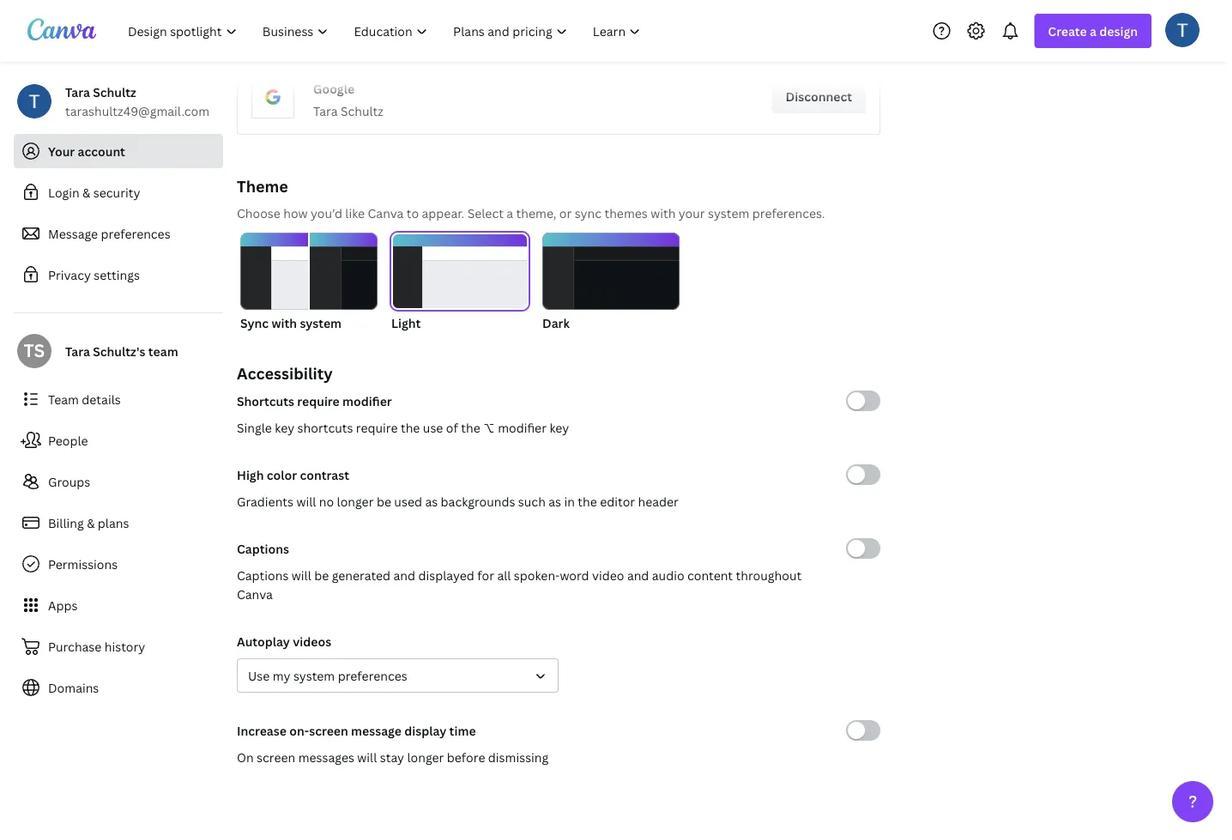 Task type: locate. For each thing, give the bounding box(es) containing it.
0 vertical spatial require
[[297, 393, 340, 409]]

will for be
[[292, 567, 311, 583]]

will
[[296, 493, 316, 509], [292, 567, 311, 583], [357, 749, 377, 765]]

longer down display
[[407, 749, 444, 765]]

tara
[[65, 84, 90, 100], [313, 103, 338, 119], [65, 343, 90, 359]]

1 horizontal spatial modifier
[[498, 419, 547, 436]]

captions inside captions will be generated and displayed for all spoken-word video and audio content throughout canva
[[237, 567, 289, 583]]

1 horizontal spatial key
[[550, 419, 569, 436]]

will for no
[[296, 493, 316, 509]]

0 horizontal spatial as
[[425, 493, 438, 509]]

1 horizontal spatial be
[[377, 493, 391, 509]]

spoken-
[[514, 567, 560, 583]]

system right your
[[708, 205, 750, 221]]

groups link
[[14, 464, 223, 499]]

purchase
[[48, 638, 102, 654]]

theme choose how you'd like canva to appear. select a theme, or sync themes with your system preferences.
[[237, 176, 825, 221]]

as right used on the bottom of page
[[425, 493, 438, 509]]

throughout
[[736, 567, 802, 583]]

security
[[93, 184, 140, 200]]

1 horizontal spatial canva
[[368, 205, 404, 221]]

video
[[592, 567, 624, 583]]

tara schultz's team element
[[17, 334, 52, 368]]

google tara schultz
[[313, 80, 384, 119]]

on
[[237, 749, 254, 765]]

& right login
[[82, 184, 90, 200]]

on-
[[289, 722, 309, 739]]

modifier right ⌥
[[498, 419, 547, 436]]

sync
[[240, 315, 269, 331]]

captions up autoplay
[[237, 567, 289, 583]]

will left stay
[[357, 749, 377, 765]]

modifier up the single key shortcuts require the use of the ⌥ modifier key
[[343, 393, 392, 409]]

select
[[467, 205, 504, 221]]

1 vertical spatial schultz
[[341, 103, 384, 119]]

1 horizontal spatial preferences
[[338, 667, 408, 684]]

1 vertical spatial longer
[[407, 749, 444, 765]]

1 vertical spatial require
[[356, 419, 398, 436]]

with
[[651, 205, 676, 221], [272, 315, 297, 331]]

will left the generated
[[292, 567, 311, 583]]

key right ⌥
[[550, 419, 569, 436]]

& for billing
[[87, 515, 95, 531]]

0 vertical spatial longer
[[337, 493, 374, 509]]

be left used on the bottom of page
[[377, 493, 391, 509]]

dismissing
[[488, 749, 549, 765]]

0 horizontal spatial a
[[507, 205, 513, 221]]

google
[[313, 80, 355, 97]]

with right "sync" on the top left of the page
[[272, 315, 297, 331]]

0 horizontal spatial key
[[275, 419, 295, 436]]

1 vertical spatial a
[[507, 205, 513, 221]]

0 horizontal spatial with
[[272, 315, 297, 331]]

0 horizontal spatial the
[[401, 419, 420, 436]]

0 horizontal spatial and
[[394, 567, 415, 583]]

0 vertical spatial modifier
[[343, 393, 392, 409]]

&
[[82, 184, 90, 200], [87, 515, 95, 531]]

1 horizontal spatial require
[[356, 419, 398, 436]]

preferences up privacy settings link
[[101, 225, 170, 242]]

0 vertical spatial a
[[1090, 23, 1097, 39]]

0 vertical spatial will
[[296, 493, 316, 509]]

key right single
[[275, 419, 295, 436]]

permissions
[[48, 556, 118, 572]]

the left use
[[401, 419, 420, 436]]

1 vertical spatial screen
[[257, 749, 295, 765]]

1 horizontal spatial with
[[651, 205, 676, 221]]

2 key from the left
[[550, 419, 569, 436]]

1 horizontal spatial and
[[627, 567, 649, 583]]

your account
[[48, 143, 125, 159]]

shortcuts
[[237, 393, 294, 409]]

screen up messages
[[309, 722, 348, 739]]

displayed
[[418, 567, 474, 583]]

be left the generated
[[314, 567, 329, 583]]

1 vertical spatial be
[[314, 567, 329, 583]]

tara left schultz's
[[65, 343, 90, 359]]

tara down google
[[313, 103, 338, 119]]

schultz down google
[[341, 103, 384, 119]]

your account link
[[14, 134, 223, 168]]

1 horizontal spatial schultz
[[341, 103, 384, 119]]

tara inside google tara schultz
[[313, 103, 338, 119]]

will inside captions will be generated and displayed for all spoken-word video and audio content throughout canva
[[292, 567, 311, 583]]

system right my
[[293, 667, 335, 684]]

1 vertical spatial modifier
[[498, 419, 547, 436]]

with left your
[[651, 205, 676, 221]]

1 vertical spatial captions
[[237, 567, 289, 583]]

be inside captions will be generated and displayed for all spoken-word video and audio content throughout canva
[[314, 567, 329, 583]]

schultz inside google tara schultz
[[341, 103, 384, 119]]

schultz up the tarashultz49@gmail.com
[[93, 84, 136, 100]]

tarashultz49@gmail.com
[[65, 103, 209, 119]]

longer
[[337, 493, 374, 509], [407, 749, 444, 765]]

tara for tara schultz tarashultz49@gmail.com
[[65, 84, 90, 100]]

canva left to
[[368, 205, 404, 221]]

high color contrast
[[237, 467, 349, 483]]

a left the design
[[1090, 23, 1097, 39]]

as
[[425, 493, 438, 509], [549, 493, 561, 509]]

canva up autoplay
[[237, 586, 273, 602]]

require up shortcuts
[[297, 393, 340, 409]]

preferences up the message
[[338, 667, 408, 684]]

2 vertical spatial will
[[357, 749, 377, 765]]

0 vertical spatial &
[[82, 184, 90, 200]]

with inside button
[[272, 315, 297, 331]]

& left plans at the bottom left of the page
[[87, 515, 95, 531]]

0 vertical spatial system
[[708, 205, 750, 221]]

0 vertical spatial tara
[[65, 84, 90, 100]]

0 vertical spatial schultz
[[93, 84, 136, 100]]

tara inside tara schultz tarashultz49@gmail.com
[[65, 84, 90, 100]]

and left displayed
[[394, 567, 415, 583]]

videos
[[293, 633, 331, 649]]

the right in
[[578, 493, 597, 509]]

as left in
[[549, 493, 561, 509]]

the
[[401, 419, 420, 436], [461, 419, 480, 436], [578, 493, 597, 509]]

1 vertical spatial tara
[[313, 103, 338, 119]]

longer right 'no'
[[337, 493, 374, 509]]

2 vertical spatial system
[[293, 667, 335, 684]]

1 horizontal spatial a
[[1090, 23, 1097, 39]]

1 vertical spatial preferences
[[338, 667, 408, 684]]

& inside "link"
[[82, 184, 90, 200]]

or
[[559, 205, 572, 221]]

screen down increase
[[257, 749, 295, 765]]

1 vertical spatial with
[[272, 315, 297, 331]]

system up accessibility
[[300, 315, 342, 331]]

0 vertical spatial screen
[[309, 722, 348, 739]]

preferences
[[101, 225, 170, 242], [338, 667, 408, 684]]

0 horizontal spatial modifier
[[343, 393, 392, 409]]

login & security
[[48, 184, 140, 200]]

team
[[48, 391, 79, 407]]

high
[[237, 467, 264, 483]]

1 vertical spatial will
[[292, 567, 311, 583]]

history
[[105, 638, 145, 654]]

a right the select at top
[[507, 205, 513, 221]]

apps
[[48, 597, 78, 613]]

captions down the gradients
[[237, 540, 289, 557]]

1 captions from the top
[[237, 540, 289, 557]]

the left ⌥
[[461, 419, 480, 436]]

1 horizontal spatial the
[[461, 419, 480, 436]]

details
[[82, 391, 121, 407]]

tara up your account
[[65, 84, 90, 100]]

gradients
[[237, 493, 294, 509]]

increase on-screen message display time
[[237, 722, 476, 739]]

use my system preferences
[[248, 667, 408, 684]]

a inside dropdown button
[[1090, 23, 1097, 39]]

2 vertical spatial tara
[[65, 343, 90, 359]]

billing
[[48, 515, 84, 531]]

0 horizontal spatial preferences
[[101, 225, 170, 242]]

and
[[394, 567, 415, 583], [627, 567, 649, 583]]

1 horizontal spatial longer
[[407, 749, 444, 765]]

tara schultz image
[[1166, 13, 1200, 47]]

login & security link
[[14, 175, 223, 209]]

permissions link
[[14, 547, 223, 581]]

Sync with system button
[[240, 233, 378, 332]]

account
[[78, 143, 125, 159]]

privacy settings
[[48, 267, 140, 283]]

system
[[708, 205, 750, 221], [300, 315, 342, 331], [293, 667, 335, 684]]

1 as from the left
[[425, 493, 438, 509]]

Dark button
[[542, 233, 680, 332]]

1 vertical spatial &
[[87, 515, 95, 531]]

people
[[48, 432, 88, 448]]

screen
[[309, 722, 348, 739], [257, 749, 295, 765]]

0 vertical spatial captions
[[237, 540, 289, 557]]

1 horizontal spatial as
[[549, 493, 561, 509]]

tara schultz's team image
[[17, 334, 52, 368]]

1 vertical spatial canva
[[237, 586, 273, 602]]

will left 'no'
[[296, 493, 316, 509]]

display
[[404, 722, 447, 739]]

captions
[[237, 540, 289, 557], [237, 567, 289, 583]]

0 vertical spatial with
[[651, 205, 676, 221]]

2 captions from the top
[[237, 567, 289, 583]]

captions for captions
[[237, 540, 289, 557]]

0 horizontal spatial schultz
[[93, 84, 136, 100]]

0 horizontal spatial be
[[314, 567, 329, 583]]

and right 'video'
[[627, 567, 649, 583]]

require right shortcuts
[[356, 419, 398, 436]]

1 vertical spatial system
[[300, 315, 342, 331]]

0 horizontal spatial canva
[[237, 586, 273, 602]]

team details link
[[14, 382, 223, 416]]

0 horizontal spatial longer
[[337, 493, 374, 509]]

schultz
[[93, 84, 136, 100], [341, 103, 384, 119]]

choose
[[237, 205, 281, 221]]

0 vertical spatial canva
[[368, 205, 404, 221]]

tara schultz's team
[[65, 343, 178, 359]]

schultz inside tara schultz tarashultz49@gmail.com
[[93, 84, 136, 100]]



Task type: vqa. For each thing, say whether or not it's contained in the screenshot.
and to the right
yes



Task type: describe. For each thing, give the bounding box(es) containing it.
autoplay videos
[[237, 633, 331, 649]]

2 horizontal spatial the
[[578, 493, 597, 509]]

sync
[[575, 205, 602, 221]]

editor
[[600, 493, 635, 509]]

0 horizontal spatial require
[[297, 393, 340, 409]]

all
[[497, 567, 511, 583]]

team details
[[48, 391, 121, 407]]

canva inside captions will be generated and displayed for all spoken-word video and audio content throughout canva
[[237, 586, 273, 602]]

used
[[394, 493, 422, 509]]

privacy
[[48, 267, 91, 283]]

0 vertical spatial be
[[377, 493, 391, 509]]

increase
[[237, 722, 287, 739]]

design
[[1100, 23, 1138, 39]]

gradients will no longer be used as backgrounds such as in the editor header
[[237, 493, 679, 509]]

privacy settings link
[[14, 258, 223, 292]]

single
[[237, 419, 272, 436]]

settings
[[94, 267, 140, 283]]

login
[[48, 184, 80, 200]]

domains
[[48, 679, 99, 696]]

in
[[564, 493, 575, 509]]

like
[[345, 205, 365, 221]]

& for login
[[82, 184, 90, 200]]

contrast
[[300, 467, 349, 483]]

disconnect
[[786, 88, 852, 104]]

system for use my system preferences
[[293, 667, 335, 684]]

theme,
[[516, 205, 557, 221]]

how
[[283, 205, 308, 221]]

domains link
[[14, 670, 223, 705]]

message preferences link
[[14, 216, 223, 251]]

create
[[1048, 23, 1087, 39]]

sync with system
[[240, 315, 342, 331]]

preferences inside button
[[338, 667, 408, 684]]

purchase history link
[[14, 629, 223, 663]]

create a design
[[1048, 23, 1138, 39]]

system for sync with system
[[300, 315, 342, 331]]

tara for tara schultz's team
[[65, 343, 90, 359]]

a inside theme choose how you'd like canva to appear. select a theme, or sync themes with your system preferences.
[[507, 205, 513, 221]]

no
[[319, 493, 334, 509]]

backgrounds
[[441, 493, 515, 509]]

0 vertical spatial preferences
[[101, 225, 170, 242]]

themes
[[605, 205, 648, 221]]

system inside theme choose how you'd like canva to appear. select a theme, or sync themes with your system preferences.
[[708, 205, 750, 221]]

of
[[446, 419, 458, 436]]

billing & plans link
[[14, 506, 223, 540]]

accessibility
[[237, 363, 333, 384]]

header
[[638, 493, 679, 509]]

dark
[[542, 315, 570, 331]]

light
[[391, 315, 421, 331]]

message preferences
[[48, 225, 170, 242]]

captions for captions will be generated and displayed for all spoken-word video and audio content throughout canva
[[237, 567, 289, 583]]

Light button
[[391, 233, 529, 332]]

you'd
[[311, 205, 342, 221]]

captions will be generated and displayed for all spoken-word video and audio content throughout canva
[[237, 567, 802, 602]]

team
[[148, 343, 178, 359]]

1 horizontal spatial screen
[[309, 722, 348, 739]]

your
[[679, 205, 705, 221]]

to
[[407, 205, 419, 221]]

stay
[[380, 749, 404, 765]]

color
[[267, 467, 297, 483]]

disconnect button
[[772, 79, 866, 113]]

audio
[[652, 567, 685, 583]]

shortcuts
[[298, 419, 353, 436]]

messages
[[298, 749, 354, 765]]

2 and from the left
[[627, 567, 649, 583]]

tara schultz tarashultz49@gmail.com
[[65, 84, 209, 119]]

apps link
[[14, 588, 223, 622]]

1 and from the left
[[394, 567, 415, 583]]

top level navigation element
[[117, 14, 655, 48]]

use
[[423, 419, 443, 436]]

Use my system preferences button
[[237, 658, 559, 693]]

plans
[[98, 515, 129, 531]]

appear.
[[422, 205, 465, 221]]

on screen messages will stay longer before dismissing
[[237, 749, 549, 765]]

with inside theme choose how you'd like canva to appear. select a theme, or sync themes with your system preferences.
[[651, 205, 676, 221]]

my
[[273, 667, 291, 684]]

your
[[48, 143, 75, 159]]

⌥
[[483, 419, 495, 436]]

use
[[248, 667, 270, 684]]

time
[[449, 722, 476, 739]]

autoplay
[[237, 633, 290, 649]]

before
[[447, 749, 485, 765]]

word
[[560, 567, 589, 583]]

schultz's
[[93, 343, 145, 359]]

2 as from the left
[[549, 493, 561, 509]]

purchase history
[[48, 638, 145, 654]]

content
[[688, 567, 733, 583]]

shortcuts require modifier
[[237, 393, 392, 409]]

such
[[518, 493, 546, 509]]

single key shortcuts require the use of the ⌥ modifier key
[[237, 419, 569, 436]]

1 key from the left
[[275, 419, 295, 436]]

preferences.
[[753, 205, 825, 221]]

0 horizontal spatial screen
[[257, 749, 295, 765]]

canva inside theme choose how you'd like canva to appear. select a theme, or sync themes with your system preferences.
[[368, 205, 404, 221]]



